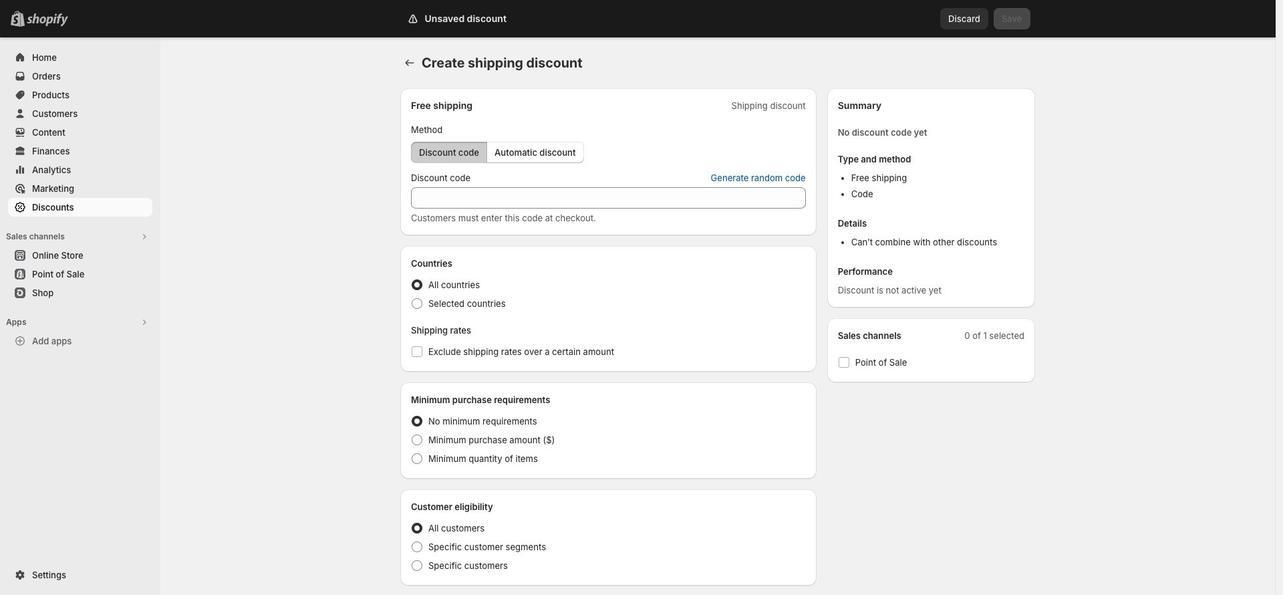 Task type: describe. For each thing, give the bounding box(es) containing it.
shopify image
[[29, 13, 71, 27]]



Task type: locate. For each thing, give the bounding box(es) containing it.
None text field
[[411, 187, 806, 209]]



Task type: vqa. For each thing, say whether or not it's contained in the screenshot.
Upload new
no



